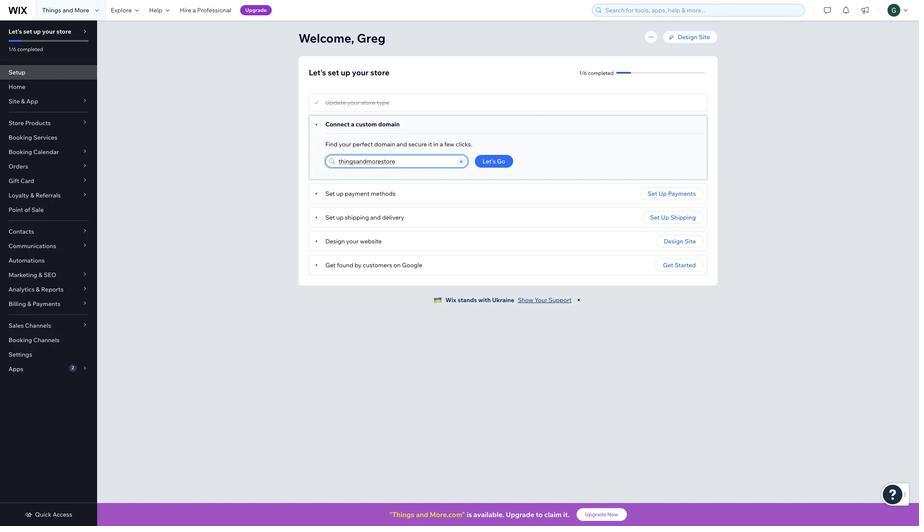Task type: locate. For each thing, give the bounding box(es) containing it.
set inside sidebar element
[[23, 28, 32, 35]]

delivery
[[382, 214, 404, 222]]

0 vertical spatial up
[[659, 190, 667, 198]]

let's set up your store
[[9, 28, 71, 35], [309, 68, 390, 78]]

1/6 completed inside sidebar element
[[9, 46, 43, 52]]

2 horizontal spatial let's
[[483, 158, 496, 165]]

let's left go at the top right of the page
[[483, 158, 496, 165]]

design down 'search for tools, apps, help & more...' field
[[678, 33, 698, 41]]

a right in
[[440, 141, 443, 148]]

1 horizontal spatial site
[[685, 238, 696, 245]]

your left website
[[346, 238, 359, 245]]

store up type
[[370, 68, 390, 78]]

design inside button
[[664, 238, 684, 245]]

marketing & seo button
[[0, 268, 97, 282]]

apps
[[9, 366, 23, 373]]

let's set up your store up update your store type on the left of the page
[[309, 68, 390, 78]]

2 vertical spatial booking
[[9, 337, 32, 344]]

let's
[[9, 28, 22, 35], [309, 68, 326, 78], [483, 158, 496, 165]]

upgrade for upgrade
[[245, 7, 267, 13]]

site inside button
[[685, 238, 696, 245]]

marketing & seo
[[9, 271, 56, 279]]

& for analytics
[[36, 286, 40, 294]]

loyalty
[[9, 192, 29, 199]]

1/6 inside sidebar element
[[9, 46, 16, 52]]

0 horizontal spatial site
[[9, 98, 20, 105]]

site down 'search for tools, apps, help & more...' field
[[699, 33, 710, 41]]

1 horizontal spatial set
[[328, 68, 339, 78]]

store
[[56, 28, 71, 35], [370, 68, 390, 78], [361, 99, 375, 107]]

booking down store
[[9, 134, 32, 141]]

home
[[9, 83, 25, 91]]

0 vertical spatial 1/6 completed
[[9, 46, 43, 52]]

sales channels button
[[0, 319, 97, 333]]

get
[[325, 262, 336, 269], [663, 262, 674, 269]]

your
[[42, 28, 55, 35], [352, 68, 369, 78], [347, 99, 360, 107], [339, 141, 351, 148], [346, 238, 359, 245]]

show
[[518, 297, 534, 304]]

up left 'payment'
[[336, 190, 344, 198]]

booking for booking channels
[[9, 337, 32, 344]]

up up setup link
[[33, 28, 41, 35]]

1 vertical spatial completed
[[588, 70, 614, 76]]

your right update
[[347, 99, 360, 107]]

get started button
[[656, 259, 704, 272]]

payments for billing & payments
[[33, 300, 60, 308]]

0 vertical spatial booking
[[9, 134, 32, 141]]

booking up settings
[[9, 337, 32, 344]]

get found by customers on google
[[325, 262, 423, 269]]

& right loyalty
[[30, 192, 34, 199]]

gift card
[[9, 177, 34, 185]]

0 horizontal spatial let's set up your store
[[9, 28, 71, 35]]

1 horizontal spatial let's
[[309, 68, 326, 78]]

1 horizontal spatial payments
[[668, 190, 696, 198]]

channels up booking channels
[[25, 322, 51, 330]]

a inside hire a professional link
[[193, 6, 196, 14]]

upgrade now
[[585, 512, 618, 518]]

loyalty & referrals
[[9, 192, 61, 199]]

let's up 'setup'
[[9, 28, 22, 35]]

site up started
[[685, 238, 696, 245]]

1 horizontal spatial upgrade
[[506, 511, 535, 519]]

explore
[[111, 6, 132, 14]]

& inside popup button
[[27, 300, 31, 308]]

1 vertical spatial up
[[661, 214, 669, 222]]

booking services
[[9, 134, 57, 141]]

upgrade left "to"
[[506, 511, 535, 519]]

set up shipping button
[[643, 211, 704, 224]]

let's up update
[[309, 68, 326, 78]]

help button
[[144, 0, 175, 20]]

channels
[[25, 322, 51, 330], [33, 337, 60, 344]]

& left app
[[21, 98, 25, 105]]

1 vertical spatial channels
[[33, 337, 60, 344]]

settings link
[[0, 348, 97, 362]]

set up payments
[[648, 190, 696, 198]]

site down home
[[9, 98, 20, 105]]

set up 'setup'
[[23, 28, 32, 35]]

upgrade inside button
[[245, 7, 267, 13]]

claim
[[544, 511, 562, 519]]

design up found on the left of page
[[325, 238, 345, 245]]

domain for perfect
[[374, 141, 395, 148]]

1 vertical spatial 1/6 completed
[[579, 70, 614, 76]]

your down things
[[42, 28, 55, 35]]

up inside set up payments button
[[659, 190, 667, 198]]

hire a professional link
[[175, 0, 236, 20]]

and left delivery
[[370, 214, 381, 222]]

0 vertical spatial design site
[[678, 33, 710, 41]]

store left type
[[361, 99, 375, 107]]

card
[[21, 177, 34, 185]]

up inside sidebar element
[[33, 28, 41, 35]]

up left shipping
[[661, 214, 669, 222]]

2 vertical spatial site
[[685, 238, 696, 245]]

shipping
[[345, 214, 369, 222]]

contacts button
[[0, 225, 97, 239]]

0 vertical spatial site
[[699, 33, 710, 41]]

point
[[9, 206, 23, 214]]

sidebar element
[[0, 20, 97, 527]]

1 horizontal spatial get
[[663, 262, 674, 269]]

& for loyalty
[[30, 192, 34, 199]]

on
[[394, 262, 401, 269]]

0 vertical spatial store
[[56, 28, 71, 35]]

0 vertical spatial completed
[[17, 46, 43, 52]]

0 vertical spatial domain
[[378, 121, 400, 128]]

things and more
[[42, 6, 89, 14]]

site inside dropdown button
[[9, 98, 20, 105]]

payments up shipping
[[668, 190, 696, 198]]

upgrade
[[245, 7, 267, 13], [506, 511, 535, 519], [585, 512, 606, 518]]

completed
[[17, 46, 43, 52], [588, 70, 614, 76]]

e.g., mystunningwebsite.com field
[[336, 156, 456, 167]]

0 horizontal spatial get
[[325, 262, 336, 269]]

0 horizontal spatial 1/6
[[9, 46, 16, 52]]

wix stands with ukraine show your support
[[446, 297, 572, 304]]

0 vertical spatial let's
[[9, 28, 22, 35]]

channels for booking channels
[[33, 337, 60, 344]]

0 horizontal spatial 1/6 completed
[[9, 46, 43, 52]]

& right billing
[[27, 300, 31, 308]]

get left started
[[663, 262, 674, 269]]

more
[[74, 6, 89, 14]]

1 vertical spatial 1/6
[[579, 70, 587, 76]]

channels inside booking channels "link"
[[33, 337, 60, 344]]

2
[[72, 366, 74, 371]]

gift
[[9, 177, 19, 185]]

set up payment methods
[[325, 190, 396, 198]]

domain up find your perfect domain and secure it in a few clicks.
[[378, 121, 400, 128]]

upgrade inside button
[[585, 512, 606, 518]]

up inside set up shipping button
[[661, 214, 669, 222]]

channels for sales channels
[[25, 322, 51, 330]]

2 vertical spatial store
[[361, 99, 375, 107]]

channels down the sales channels popup button
[[33, 337, 60, 344]]

1/6 completed
[[9, 46, 43, 52], [579, 70, 614, 76]]

set for set up shipping and delivery
[[325, 214, 335, 222]]

communications
[[9, 242, 56, 250]]

get inside button
[[663, 262, 674, 269]]

channels inside the sales channels popup button
[[25, 322, 51, 330]]

domain for custom
[[378, 121, 400, 128]]

1 vertical spatial payments
[[33, 300, 60, 308]]

1 vertical spatial design site
[[664, 238, 696, 245]]

set up update
[[328, 68, 339, 78]]

analytics & reports
[[9, 286, 64, 294]]

design site down 'search for tools, apps, help & more...' field
[[678, 33, 710, 41]]

upgrade right professional
[[245, 7, 267, 13]]

your right find
[[339, 141, 351, 148]]

2 horizontal spatial a
[[440, 141, 443, 148]]

booking inside dropdown button
[[9, 148, 32, 156]]

1 vertical spatial site
[[9, 98, 20, 105]]

store down things and more
[[56, 28, 71, 35]]

0 vertical spatial channels
[[25, 322, 51, 330]]

1 horizontal spatial a
[[351, 121, 354, 128]]

upgrade button
[[240, 5, 272, 15]]

get started
[[663, 262, 696, 269]]

1 booking from the top
[[9, 134, 32, 141]]

quick access
[[35, 511, 72, 519]]

0 horizontal spatial upgrade
[[245, 7, 267, 13]]

1 vertical spatial domain
[[374, 141, 395, 148]]

up
[[33, 28, 41, 35], [341, 68, 350, 78], [336, 190, 344, 198], [336, 214, 344, 222]]

upgrade now button
[[577, 509, 627, 521]]

upgrade left now at the right bottom
[[585, 512, 606, 518]]

3 booking from the top
[[9, 337, 32, 344]]

booking inside "link"
[[9, 337, 32, 344]]

contacts
[[9, 228, 34, 236]]

1 vertical spatial booking
[[9, 148, 32, 156]]

go
[[497, 158, 506, 165]]

up left shipping
[[336, 214, 344, 222]]

set for set up shipping
[[650, 214, 660, 222]]

design site inside design site link
[[678, 33, 710, 41]]

payments inside button
[[668, 190, 696, 198]]

sales channels
[[9, 322, 51, 330]]

a left custom
[[351, 121, 354, 128]]

set
[[23, 28, 32, 35], [328, 68, 339, 78]]

up up set up shipping button
[[659, 190, 667, 198]]

& left seo
[[38, 271, 42, 279]]

let's set up your store down things
[[9, 28, 71, 35]]

0 horizontal spatial set
[[23, 28, 32, 35]]

home link
[[0, 80, 97, 94]]

billing
[[9, 300, 26, 308]]

up for payments
[[659, 190, 667, 198]]

payments inside popup button
[[33, 300, 60, 308]]

get left found on the left of page
[[325, 262, 336, 269]]

show your support button
[[518, 297, 572, 304]]

2 horizontal spatial site
[[699, 33, 710, 41]]

booking for booking calendar
[[9, 148, 32, 156]]

up up update
[[341, 68, 350, 78]]

booking channels
[[9, 337, 60, 344]]

1 vertical spatial a
[[351, 121, 354, 128]]

1 vertical spatial store
[[370, 68, 390, 78]]

2 booking from the top
[[9, 148, 32, 156]]

0 horizontal spatial completed
[[17, 46, 43, 52]]

welcome, greg
[[299, 31, 386, 46]]

domain up e.g., mystunningwebsite.com field in the top left of the page
[[374, 141, 395, 148]]

connect
[[325, 121, 350, 128]]

2 vertical spatial let's
[[483, 158, 496, 165]]

payments for set up payments
[[668, 190, 696, 198]]

& left reports
[[36, 286, 40, 294]]

0 horizontal spatial let's
[[9, 28, 22, 35]]

set
[[325, 190, 335, 198], [648, 190, 658, 198], [325, 214, 335, 222], [650, 214, 660, 222]]

in
[[434, 141, 439, 148]]

0 vertical spatial 1/6
[[9, 46, 16, 52]]

point of sale link
[[0, 203, 97, 217]]

payments
[[668, 190, 696, 198], [33, 300, 60, 308]]

2 horizontal spatial upgrade
[[585, 512, 606, 518]]

& inside dropdown button
[[21, 98, 25, 105]]

payments down 'analytics & reports' popup button
[[33, 300, 60, 308]]

0 vertical spatial set
[[23, 28, 32, 35]]

&
[[21, 98, 25, 105], [30, 192, 34, 199], [38, 271, 42, 279], [36, 286, 40, 294], [27, 300, 31, 308]]

now
[[608, 512, 618, 518]]

design site
[[678, 33, 710, 41], [664, 238, 696, 245]]

0 vertical spatial a
[[193, 6, 196, 14]]

1 vertical spatial let's set up your store
[[309, 68, 390, 78]]

and
[[63, 6, 73, 14], [397, 141, 407, 148], [370, 214, 381, 222], [416, 511, 428, 519]]

design site up get started
[[664, 238, 696, 245]]

1 get from the left
[[325, 262, 336, 269]]

booking
[[9, 134, 32, 141], [9, 148, 32, 156], [9, 337, 32, 344]]

design down set up shipping button
[[664, 238, 684, 245]]

booking up orders
[[9, 148, 32, 156]]

a right hire
[[193, 6, 196, 14]]

let's inside button
[[483, 158, 496, 165]]

get for get started
[[663, 262, 674, 269]]

0 horizontal spatial a
[[193, 6, 196, 14]]

0 horizontal spatial payments
[[33, 300, 60, 308]]

connect a custom domain
[[325, 121, 400, 128]]

site
[[699, 33, 710, 41], [9, 98, 20, 105], [685, 238, 696, 245]]

0 vertical spatial payments
[[668, 190, 696, 198]]

calendar
[[33, 148, 59, 156]]

domain
[[378, 121, 400, 128], [374, 141, 395, 148]]

2 get from the left
[[663, 262, 674, 269]]

0 vertical spatial let's set up your store
[[9, 28, 71, 35]]

sale
[[32, 206, 44, 214]]



Task type: vqa. For each thing, say whether or not it's contained in the screenshot.
top Chat
no



Task type: describe. For each thing, give the bounding box(es) containing it.
booking calendar
[[9, 148, 59, 156]]

1 horizontal spatial let's set up your store
[[309, 68, 390, 78]]

a for professional
[[193, 6, 196, 14]]

clicks.
[[456, 141, 473, 148]]

let's set up your store inside sidebar element
[[9, 28, 71, 35]]

google
[[402, 262, 423, 269]]

update your store type
[[325, 99, 389, 107]]

completed inside sidebar element
[[17, 46, 43, 52]]

site & app
[[9, 98, 38, 105]]

set up shipping and delivery
[[325, 214, 404, 222]]

started
[[675, 262, 696, 269]]

2 vertical spatial a
[[440, 141, 443, 148]]

billing & payments button
[[0, 297, 97, 311]]

analytics
[[9, 286, 35, 294]]

store
[[9, 119, 24, 127]]

loyalty & referrals button
[[0, 188, 97, 203]]

1 vertical spatial set
[[328, 68, 339, 78]]

1 vertical spatial let's
[[309, 68, 326, 78]]

your
[[535, 297, 547, 304]]

methods
[[371, 190, 396, 198]]

by
[[355, 262, 362, 269]]

Search for tools, apps, help & more... field
[[603, 4, 802, 16]]

orders
[[9, 163, 28, 170]]

referrals
[[36, 192, 61, 199]]

your for find
[[339, 141, 351, 148]]

store inside sidebar element
[[56, 28, 71, 35]]

website
[[360, 238, 382, 245]]

it
[[428, 141, 432, 148]]

services
[[33, 134, 57, 141]]

and left more
[[63, 6, 73, 14]]

sales
[[9, 322, 24, 330]]

and left secure
[[397, 141, 407, 148]]

reports
[[41, 286, 64, 294]]

your for update
[[347, 99, 360, 107]]

& for marketing
[[38, 271, 42, 279]]

professional
[[197, 6, 231, 14]]

up for shipping
[[661, 214, 669, 222]]

billing & payments
[[9, 300, 60, 308]]

customers
[[363, 262, 392, 269]]

design site inside design site button
[[664, 238, 696, 245]]

custom
[[356, 121, 377, 128]]

store products button
[[0, 116, 97, 130]]

booking services link
[[0, 130, 97, 145]]

1 horizontal spatial 1/6
[[579, 70, 587, 76]]

& for billing
[[27, 300, 31, 308]]

few
[[444, 141, 454, 148]]

is
[[467, 511, 472, 519]]

it.
[[563, 511, 570, 519]]

type
[[377, 99, 389, 107]]

app
[[26, 98, 38, 105]]

automations link
[[0, 253, 97, 268]]

access
[[53, 511, 72, 519]]

greg
[[357, 31, 386, 46]]

set for set up payment methods
[[325, 190, 335, 198]]

set up shipping
[[650, 214, 696, 222]]

marketing
[[9, 271, 37, 279]]

& for site
[[21, 98, 25, 105]]

orders button
[[0, 159, 97, 174]]

a for custom
[[351, 121, 354, 128]]

design site link
[[663, 31, 718, 43]]

1 horizontal spatial completed
[[588, 70, 614, 76]]

setup link
[[0, 65, 97, 80]]

booking calendar button
[[0, 145, 97, 159]]

your up update your store type on the left of the page
[[352, 68, 369, 78]]

upgrade for upgrade now
[[585, 512, 606, 518]]

seo
[[44, 271, 56, 279]]

hire a professional
[[180, 6, 231, 14]]

set for set up payments
[[648, 190, 658, 198]]

ukraine
[[492, 297, 515, 304]]

and right "things
[[416, 511, 428, 519]]

design your website
[[325, 238, 382, 245]]

store products
[[9, 119, 51, 127]]

get for get found by customers on google
[[325, 262, 336, 269]]

of
[[24, 206, 30, 214]]

products
[[25, 119, 51, 127]]

found
[[337, 262, 353, 269]]

your inside sidebar element
[[42, 28, 55, 35]]

support
[[549, 297, 572, 304]]

let's inside sidebar element
[[9, 28, 22, 35]]

your for design
[[346, 238, 359, 245]]

"things
[[390, 511, 415, 519]]

wix
[[446, 297, 457, 304]]

welcome,
[[299, 31, 354, 46]]

quick access button
[[25, 511, 72, 519]]

find your perfect domain and secure it in a few clicks.
[[325, 141, 473, 148]]

analytics & reports button
[[0, 282, 97, 297]]

available.
[[474, 511, 504, 519]]

quick
[[35, 511, 51, 519]]

booking for booking services
[[9, 134, 32, 141]]

stands
[[458, 297, 477, 304]]

1 horizontal spatial 1/6 completed
[[579, 70, 614, 76]]

booking channels link
[[0, 333, 97, 348]]

find
[[325, 141, 338, 148]]

secure
[[409, 141, 427, 148]]

to
[[536, 511, 543, 519]]

automations
[[9, 257, 45, 265]]

point of sale
[[9, 206, 44, 214]]

site & app button
[[0, 94, 97, 109]]

set up payments button
[[640, 187, 704, 200]]

communications button
[[0, 239, 97, 253]]

let's go
[[483, 158, 506, 165]]



